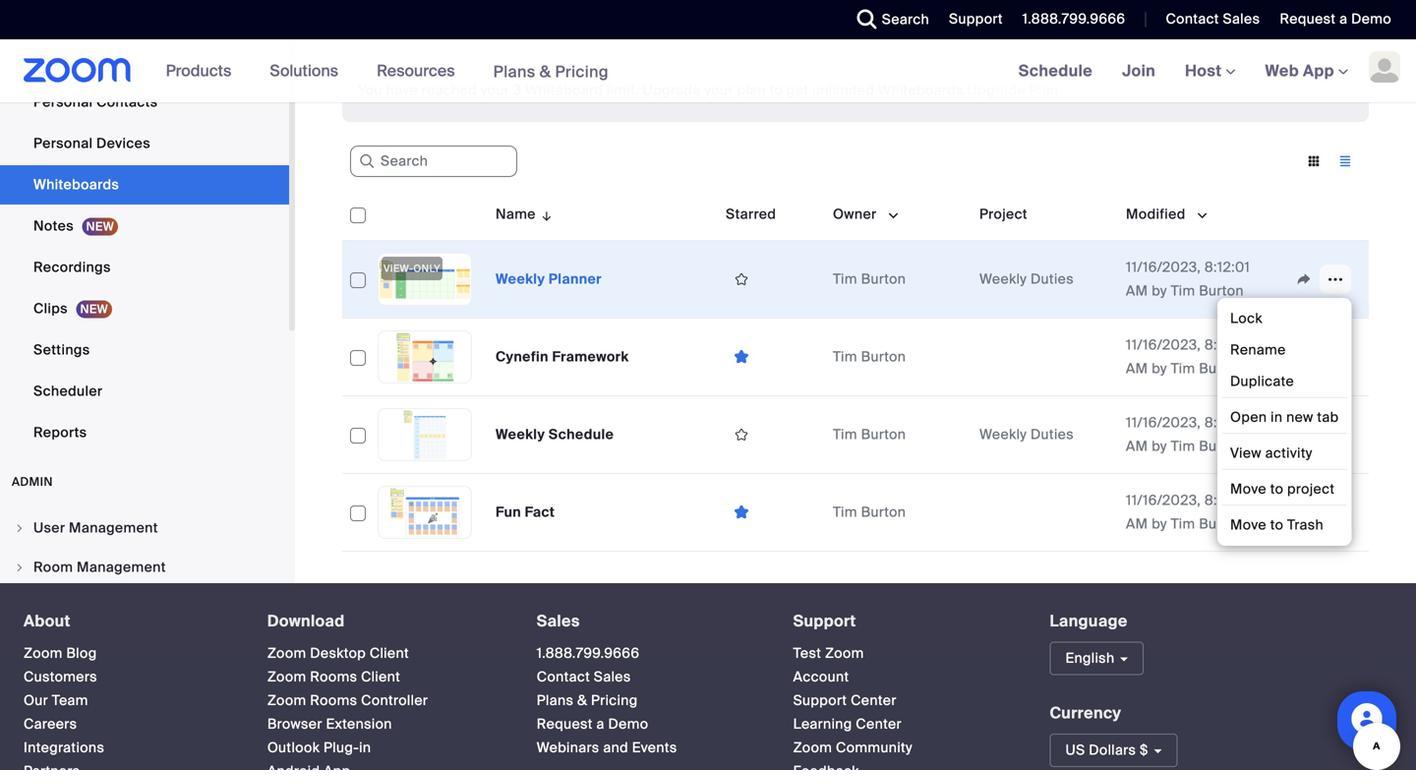 Task type: describe. For each thing, give the bounding box(es) containing it.
outlook plug-in link
[[267, 739, 371, 757]]

burton inside 11/16/2023, 8:09:40 am by tim burton
[[1199, 515, 1244, 533]]

webinars
[[537, 739, 600, 757]]

1 horizontal spatial demo
[[1352, 10, 1392, 28]]

laboratory
[[1257, 10, 1330, 29]]

application containing name
[[342, 189, 1369, 552]]

personal for personal devices
[[33, 134, 93, 152]]

uml class diagram button
[[742, 0, 879, 30]]

schedule link
[[1004, 39, 1108, 102]]

schedule inside meetings navigation
[[1019, 61, 1093, 81]]

1.888.799.9666 for 1.888.799.9666 contact sales plans & pricing request a demo webinars and events
[[537, 644, 640, 663]]

and inside button
[[1042, 10, 1067, 29]]

host
[[1186, 61, 1226, 81]]

customers
[[24, 668, 97, 686]]

show
[[1002, 10, 1038, 29]]

personal devices
[[33, 134, 151, 152]]

products
[[166, 61, 232, 81]]

am for 11/16/2023, 8:12:01 am by tim burton
[[1126, 282, 1149, 300]]

2 rooms from the top
[[310, 692, 357, 710]]

only
[[414, 262, 441, 275]]

tim burton for 11/16/2023, 8:09:34 am by tim burton
[[833, 425, 906, 444]]

click to unstar the whiteboard cynefin framework image
[[726, 348, 758, 366]]

thumbnail of cynefin framework image
[[379, 332, 471, 383]]

fun fact
[[496, 503, 555, 521]]

laboratory report button
[[1253, 0, 1379, 30]]

lock
[[1231, 309, 1263, 328]]

duties for 11/16/2023, 8:09:34 am by tim burton
[[1031, 425, 1074, 444]]

us dollars $
[[1066, 741, 1149, 760]]

community
[[836, 739, 913, 757]]

cell for 11/16/2023, 8:10:12 am by tim burton
[[972, 319, 1119, 396]]

duties for 11/16/2023, 8:12:01 am by tim burton
[[1031, 270, 1074, 288]]

have
[[386, 81, 418, 99]]

personal menu menu
[[0, 0, 289, 455]]

reached
[[422, 81, 477, 99]]

by for 11/16/2023, 8:10:12 am by tim burton
[[1152, 360, 1168, 378]]

name
[[496, 205, 536, 223]]

tell
[[1071, 10, 1093, 29]]

webinars and events link
[[537, 739, 677, 757]]

language
[[1050, 611, 1128, 632]]

plans & pricing
[[494, 61, 609, 82]]

our
[[24, 692, 48, 710]]

burton inside 11/16/2023, 8:09:34 am by tim burton
[[1199, 437, 1244, 456]]

weekly inside button
[[1129, 10, 1177, 29]]

browser
[[267, 715, 322, 734]]

resources button
[[377, 39, 464, 102]]

management for user management
[[69, 519, 158, 537]]

unlimited
[[812, 81, 875, 99]]

us
[[1066, 741, 1086, 760]]

a inside button
[[1128, 10, 1136, 29]]

notes link
[[0, 207, 289, 246]]

test
[[794, 644, 822, 663]]

to for move to project
[[1271, 480, 1284, 498]]

clips link
[[0, 289, 289, 329]]

0 vertical spatial schedule
[[925, 10, 988, 29]]

show and tell with a twist element
[[998, 10, 1174, 30]]

1.888.799.9666 for 1.888.799.9666
[[1023, 10, 1126, 28]]

scheduler
[[33, 382, 103, 400]]

duplicate
[[1231, 372, 1295, 391]]

0 horizontal spatial sales
[[537, 611, 580, 632]]

banner containing products
[[0, 39, 1417, 104]]

cell for 11/16/2023, 8:09:40 am by tim burton
[[972, 474, 1119, 552]]

click to star the whiteboard weekly planner image
[[726, 271, 758, 288]]

class
[[781, 10, 818, 29]]

web app button
[[1266, 61, 1349, 81]]

laboratory report element
[[1253, 10, 1379, 30]]

to for move to trash
[[1271, 516, 1284, 534]]

request inside 1.888.799.9666 contact sales plans & pricing request a demo webinars and events
[[537, 715, 593, 734]]

2 horizontal spatial a
[[1340, 10, 1348, 28]]

weekly duties for 11/16/2023, 8:12:01 am by tim burton
[[980, 270, 1074, 288]]

room
[[33, 558, 73, 577]]

integrations
[[24, 739, 104, 757]]

uml
[[746, 10, 777, 29]]

plug-
[[324, 739, 359, 757]]

2 vertical spatial schedule
[[549, 425, 614, 444]]

recordings
[[33, 258, 111, 276]]

careers link
[[24, 715, 77, 734]]

1 your from the left
[[481, 81, 510, 99]]

personal devices link
[[0, 124, 289, 163]]

zoom blog customers our team careers integrations
[[24, 644, 104, 757]]

activity
[[1266, 444, 1313, 462]]

customers link
[[24, 668, 97, 686]]

& inside product information 'navigation'
[[540, 61, 551, 82]]

search button
[[843, 0, 935, 39]]

our team link
[[24, 692, 88, 710]]

uml class diagram weekly schedule
[[746, 10, 988, 29]]

resources
[[377, 61, 455, 81]]

support inside test zoom account support center learning center zoom community
[[794, 692, 847, 710]]

zoom rooms client link
[[267, 668, 401, 686]]

products button
[[166, 39, 240, 102]]

right image
[[14, 562, 26, 574]]

extension
[[326, 715, 392, 734]]

zoom rooms controller link
[[267, 692, 428, 710]]

tim burton for 11/16/2023, 8:12:01 am by tim burton
[[833, 270, 906, 288]]

and inside 1.888.799.9666 contact sales plans & pricing request a demo webinars and events
[[603, 739, 629, 757]]

web
[[1266, 61, 1300, 81]]

product information navigation
[[151, 39, 624, 104]]

modified
[[1126, 205, 1186, 223]]

in inside zoom desktop client zoom rooms client zoom rooms controller browser extension outlook plug-in
[[359, 739, 371, 757]]

zoom desktop client link
[[267, 644, 409, 663]]

8:09:34
[[1205, 414, 1257, 432]]

share image
[[1289, 271, 1320, 288]]

phone link
[[0, 41, 289, 81]]

8:10:12
[[1205, 336, 1251, 354]]

about
[[24, 611, 71, 632]]

account
[[794, 668, 849, 686]]

$
[[1140, 741, 1149, 760]]

1.888.799.9666 link
[[537, 644, 640, 663]]

weekly planner inside application
[[496, 270, 602, 288]]

whiteboards
[[33, 176, 119, 194]]

plans inside 1.888.799.9666 contact sales plans & pricing request a demo webinars and events
[[537, 692, 574, 710]]

reports
[[33, 424, 87, 442]]

open in new tab
[[1231, 408, 1339, 426]]

right image
[[14, 522, 26, 534]]

project
[[1288, 480, 1335, 498]]

11/16/2023, for 11/16/2023, 8:09:34 am by tim burton
[[1126, 414, 1201, 432]]

reports link
[[0, 413, 289, 453]]

get
[[787, 81, 809, 99]]

upgrade plan button
[[968, 75, 1059, 106]]

0 vertical spatial center
[[851, 692, 897, 710]]

by for 11/16/2023, 8:09:34 am by tim burton
[[1152, 437, 1168, 456]]

notes
[[33, 217, 74, 235]]

join
[[1123, 61, 1156, 81]]

join link
[[1108, 39, 1171, 102]]

search
[[882, 10, 930, 29]]

tim burton for 11/16/2023, 8:10:12 am by tim burton
[[833, 348, 906, 366]]

support center link
[[794, 692, 897, 710]]

side navigation navigation
[[0, 0, 295, 746]]

web app
[[1266, 61, 1335, 81]]

plan
[[1030, 81, 1059, 99]]

tim inside 11/16/2023, 8:10:12 am by tim burton
[[1171, 360, 1196, 378]]

whiteboard
[[525, 81, 603, 99]]

whiteboards.
[[879, 81, 968, 99]]



Task type: locate. For each thing, give the bounding box(es) containing it.
weekly
[[874, 10, 921, 29], [1129, 10, 1177, 29], [496, 270, 545, 288], [980, 270, 1027, 288], [496, 425, 545, 444], [980, 425, 1027, 444]]

0 horizontal spatial and
[[603, 739, 629, 757]]

center up learning center "link"
[[851, 692, 897, 710]]

0 vertical spatial 1.888.799.9666
[[1023, 10, 1126, 28]]

11/16/2023, left 8:09:40
[[1126, 491, 1201, 510]]

tim inside 11/16/2023, 8:12:01 am by tim burton
[[1171, 282, 1196, 300]]

a
[[1340, 10, 1348, 28], [1128, 10, 1136, 29], [597, 715, 605, 734]]

0 horizontal spatial in
[[359, 739, 371, 757]]

arrow down image
[[536, 203, 554, 226]]

11/16/2023, inside 11/16/2023, 8:12:01 am by tim burton
[[1126, 258, 1201, 276]]

application
[[342, 189, 1369, 552], [1289, 265, 1362, 294], [1289, 342, 1362, 372]]

schedule left show
[[925, 10, 988, 29]]

by inside 11/16/2023, 8:09:34 am by tim burton
[[1152, 437, 1168, 456]]

download link
[[267, 611, 345, 632]]

weekly duties
[[980, 270, 1074, 288], [980, 425, 1074, 444]]

sales up 1.888.799.9666 link
[[537, 611, 580, 632]]

3 11/16/2023, from the top
[[1126, 414, 1201, 432]]

1 vertical spatial 1.888.799.9666
[[537, 644, 640, 663]]

1.888.799.9666 inside 1.888.799.9666 contact sales plans & pricing request a demo webinars and events
[[537, 644, 640, 663]]

sales up host dropdown button
[[1223, 10, 1261, 28]]

11/16/2023, 8:10:12 am by tim burton
[[1126, 336, 1251, 378]]

11/16/2023, left 8:09:34
[[1126, 414, 1201, 432]]

zoom inside zoom blog customers our team careers integrations
[[24, 644, 63, 663]]

2 personal from the top
[[33, 134, 93, 152]]

1 horizontal spatial &
[[578, 692, 588, 710]]

1 vertical spatial personal
[[33, 134, 93, 152]]

move for move to trash
[[1231, 516, 1267, 534]]

1 horizontal spatial a
[[1128, 10, 1136, 29]]

schedule down tell
[[1019, 61, 1093, 81]]

2 vertical spatial to
[[1271, 516, 1284, 534]]

11/16/2023, 8:09:34 am by tim burton
[[1126, 414, 1257, 456]]

11/16/2023, for 11/16/2023, 8:10:12 am by tim burton
[[1126, 336, 1201, 354]]

11/16/2023, left 8:10:12
[[1126, 336, 1201, 354]]

am for 11/16/2023, 8:10:12 am by tim burton
[[1126, 360, 1149, 378]]

3 by from the top
[[1152, 437, 1168, 456]]

management inside menu item
[[69, 519, 158, 537]]

meetings navigation
[[1004, 39, 1417, 104]]

11/16/2023, inside 11/16/2023, 8:10:12 am by tim burton
[[1126, 336, 1201, 354]]

planner inside button
[[1181, 10, 1232, 29]]

1 horizontal spatial sales
[[594, 668, 631, 686]]

1 rooms from the top
[[310, 668, 357, 686]]

weekly schedule element
[[870, 10, 988, 30]]

click to star the whiteboard weekly schedule image
[[726, 426, 758, 444]]

cell
[[972, 319, 1119, 396], [972, 474, 1119, 552]]

1 horizontal spatial request
[[1280, 10, 1336, 28]]

support down account link
[[794, 692, 847, 710]]

personal for personal contacts
[[33, 93, 93, 111]]

4 tim burton from the top
[[833, 503, 906, 521]]

personal inside personal contacts link
[[33, 93, 93, 111]]

1 vertical spatial center
[[856, 715, 902, 734]]

& inside 1.888.799.9666 contact sales plans & pricing request a demo webinars and events
[[578, 692, 588, 710]]

1 vertical spatial sales
[[537, 611, 580, 632]]

& down 1.888.799.9666 link
[[578, 692, 588, 710]]

devices
[[96, 134, 151, 152]]

0 vertical spatial weekly planner
[[1129, 10, 1232, 29]]

3 tim burton from the top
[[833, 425, 906, 444]]

tab
[[1318, 408, 1339, 426]]

1 vertical spatial duties
[[1031, 425, 1074, 444]]

by for 11/16/2023, 8:12:01 am by tim burton
[[1152, 282, 1168, 300]]

0 horizontal spatial plans
[[494, 61, 536, 82]]

contact inside 1.888.799.9666 contact sales plans & pricing request a demo webinars and events
[[537, 668, 590, 686]]

and left the "events" at the bottom left
[[603, 739, 629, 757]]

app
[[1304, 61, 1335, 81]]

1 vertical spatial pricing
[[591, 692, 638, 710]]

0 horizontal spatial demo
[[608, 715, 649, 734]]

trash
[[1288, 516, 1324, 534]]

profile picture image
[[1369, 51, 1401, 83]]

planner down "arrow down" image on the top left of page
[[549, 270, 602, 288]]

move to project
[[1231, 480, 1335, 498]]

1 duties from the top
[[1031, 270, 1074, 288]]

schedule
[[925, 10, 988, 29], [1019, 61, 1093, 81], [549, 425, 614, 444]]

2 horizontal spatial schedule
[[1019, 61, 1093, 81]]

cynefin framework
[[496, 348, 629, 366]]

4 by from the top
[[1152, 515, 1168, 533]]

clips
[[33, 300, 68, 318]]

1 horizontal spatial plans
[[537, 692, 574, 710]]

1 cell from the top
[[972, 319, 1119, 396]]

sales inside 1.888.799.9666 contact sales plans & pricing request a demo webinars and events
[[594, 668, 631, 686]]

plans
[[494, 61, 536, 82], [537, 692, 574, 710]]

1 horizontal spatial weekly planner
[[1129, 10, 1232, 29]]

burton inside 11/16/2023, 8:10:12 am by tim burton
[[1199, 360, 1244, 378]]

to left project
[[1271, 480, 1284, 498]]

1 tim burton from the top
[[833, 270, 906, 288]]

support up test zoom link
[[794, 611, 857, 632]]

personal contacts
[[33, 93, 158, 111]]

upgrade
[[643, 81, 701, 99], [968, 81, 1026, 99]]

move to trash
[[1231, 516, 1324, 534]]

view activity
[[1231, 444, 1313, 462]]

thumbnail of weekly schedule image
[[379, 409, 471, 460]]

1 vertical spatial and
[[603, 739, 629, 757]]

schedule down framework on the left top
[[549, 425, 614, 444]]

1 vertical spatial schedule
[[1019, 61, 1093, 81]]

show and tell with a twist
[[1002, 10, 1174, 29]]

solutions button
[[270, 39, 347, 102]]

11/16/2023, inside 11/16/2023, 8:09:34 am by tim burton
[[1126, 414, 1201, 432]]

2 horizontal spatial sales
[[1223, 10, 1261, 28]]

11/16/2023, inside 11/16/2023, 8:09:40 am by tim burton
[[1126, 491, 1201, 510]]

contact up host
[[1166, 10, 1220, 28]]

1 vertical spatial &
[[578, 692, 588, 710]]

1 horizontal spatial in
[[1271, 408, 1283, 426]]

to left trash
[[1271, 516, 1284, 534]]

by for 11/16/2023, 8:09:40 am by tim burton
[[1152, 515, 1168, 533]]

admin menu menu
[[0, 510, 289, 746]]

0 vertical spatial client
[[370, 644, 409, 663]]

controller
[[361, 692, 428, 710]]

center up "community"
[[856, 715, 902, 734]]

plans up 'webinars' at the bottom
[[537, 692, 574, 710]]

planner right 'twist'
[[1181, 10, 1232, 29]]

english
[[1066, 649, 1115, 668]]

whiteboards link
[[0, 165, 289, 205]]

2 weekly duties from the top
[[980, 425, 1074, 444]]

outlook
[[267, 739, 320, 757]]

download
[[267, 611, 345, 632]]

to left get
[[770, 81, 783, 99]]

in left the new
[[1271, 408, 1283, 426]]

0 vertical spatial support
[[949, 10, 1003, 28]]

1 vertical spatial weekly planner
[[496, 270, 602, 288]]

by up 11/16/2023, 8:09:34 am by tim burton
[[1152, 360, 1168, 378]]

user management menu item
[[0, 510, 289, 547]]

tim burton for 11/16/2023, 8:09:40 am by tim burton
[[833, 503, 906, 521]]

contact down 1.888.799.9666 link
[[537, 668, 590, 686]]

contact sales
[[1166, 10, 1261, 28]]

0 vertical spatial demo
[[1352, 10, 1392, 28]]

weekly planner down "arrow down" image on the top left of page
[[496, 270, 602, 288]]

new
[[1287, 408, 1314, 426]]

am inside 11/16/2023, 8:12:01 am by tim burton
[[1126, 282, 1149, 300]]

2 cell from the top
[[972, 474, 1119, 552]]

list mode, selected image
[[1330, 152, 1362, 170]]

0 horizontal spatial weekly planner
[[496, 270, 602, 288]]

weekly planner up host
[[1129, 10, 1232, 29]]

0 vertical spatial management
[[69, 519, 158, 537]]

starred
[[726, 205, 777, 223]]

tim inside 11/16/2023, 8:09:34 am by tim burton
[[1171, 437, 1196, 456]]

2 upgrade from the left
[[968, 81, 1026, 99]]

by inside 11/16/2023, 8:10:12 am by tim burton
[[1152, 360, 1168, 378]]

0 vertical spatial personal
[[33, 93, 93, 111]]

1 by from the top
[[1152, 282, 1168, 300]]

thumbnail of fun fact image
[[379, 487, 471, 538]]

more options for weekly planner image
[[1320, 271, 1352, 288]]

1 vertical spatial to
[[1271, 480, 1284, 498]]

your
[[481, 81, 510, 99], [705, 81, 734, 99]]

2 am from the top
[[1126, 360, 1149, 378]]

2 11/16/2023, from the top
[[1126, 336, 1201, 354]]

am for 11/16/2023, 8:09:40 am by tim burton
[[1126, 515, 1149, 533]]

personal up whiteboards
[[33, 134, 93, 152]]

dollars
[[1089, 741, 1137, 760]]

weekly planner
[[1129, 10, 1232, 29], [496, 270, 602, 288]]

by inside 11/16/2023, 8:12:01 am by tim burton
[[1152, 282, 1168, 300]]

1 vertical spatial demo
[[608, 715, 649, 734]]

11/16/2023, down modified
[[1126, 258, 1201, 276]]

0 vertical spatial weekly duties
[[980, 270, 1074, 288]]

uml class diagram element
[[742, 10, 879, 30]]

upgrade right limit.
[[643, 81, 701, 99]]

zoom logo image
[[24, 58, 131, 83]]

1 weekly duties from the top
[[980, 270, 1074, 288]]

pricing inside product information 'navigation'
[[555, 61, 609, 82]]

sales down 1.888.799.9666 link
[[594, 668, 631, 686]]

11/16/2023, 8:09:40 am by tim burton
[[1126, 491, 1258, 533]]

thumbnail of weekly planner image
[[379, 254, 471, 305]]

1 am from the top
[[1126, 282, 1149, 300]]

room management menu item
[[0, 549, 289, 586]]

weekly planner element
[[1125, 10, 1244, 30]]

1 vertical spatial contact
[[537, 668, 590, 686]]

1 vertical spatial management
[[77, 558, 166, 577]]

0 horizontal spatial schedule
[[549, 425, 614, 444]]

11/16/2023, 8:12:01 am by tim burton
[[1126, 258, 1251, 300]]

view-
[[384, 262, 414, 275]]

plans right reached
[[494, 61, 536, 82]]

test zoom link
[[794, 644, 864, 663]]

0 horizontal spatial 1.888.799.9666
[[537, 644, 640, 663]]

Search text field
[[350, 146, 517, 177]]

upgrade left plan
[[968, 81, 1026, 99]]

view-only
[[384, 262, 441, 275]]

2 tim burton from the top
[[833, 348, 906, 366]]

1 move from the top
[[1231, 480, 1267, 498]]

pricing inside 1.888.799.9666 contact sales plans & pricing request a demo webinars and events
[[591, 692, 638, 710]]

4 am from the top
[[1126, 515, 1149, 533]]

application for 11/16/2023, 8:12:01 am by tim burton
[[1289, 265, 1362, 294]]

am inside 11/16/2023, 8:09:34 am by tim burton
[[1126, 437, 1149, 456]]

1 vertical spatial client
[[361, 668, 401, 686]]

0 vertical spatial rooms
[[310, 668, 357, 686]]

11/16/2023, for 11/16/2023, 8:12:01 am by tim burton
[[1126, 258, 1201, 276]]

3 am from the top
[[1126, 437, 1149, 456]]

1 vertical spatial plans
[[537, 692, 574, 710]]

0 vertical spatial contact
[[1166, 10, 1220, 28]]

0 horizontal spatial a
[[597, 715, 605, 734]]

weekly schedule button
[[870, 0, 988, 30]]

weekly planner inside button
[[1129, 10, 1232, 29]]

0 vertical spatial in
[[1271, 408, 1283, 426]]

management for room management
[[77, 558, 166, 577]]

2 by from the top
[[1152, 360, 1168, 378]]

0 horizontal spatial contact
[[537, 668, 590, 686]]

8:12:01
[[1205, 258, 1251, 276]]

plans inside product information 'navigation'
[[494, 61, 536, 82]]

1 horizontal spatial contact
[[1166, 10, 1220, 28]]

support right search
[[949, 10, 1003, 28]]

1 vertical spatial support
[[794, 611, 857, 632]]

host button
[[1186, 61, 1236, 81]]

your left plan
[[705, 81, 734, 99]]

fun
[[496, 503, 521, 521]]

grid mode, not selected image
[[1299, 152, 1330, 170]]

2 vertical spatial support
[[794, 692, 847, 710]]

fact
[[525, 503, 555, 521]]

0 vertical spatial planner
[[1181, 10, 1232, 29]]

2 your from the left
[[705, 81, 734, 99]]

pricing right 3
[[555, 61, 609, 82]]

by inside 11/16/2023, 8:09:40 am by tim burton
[[1152, 515, 1168, 533]]

8:09:40
[[1205, 491, 1258, 510]]

move down 8:09:40
[[1231, 516, 1267, 534]]

settings link
[[0, 331, 289, 370]]

rooms down zoom rooms client link
[[310, 692, 357, 710]]

personal down zoom logo
[[33, 93, 93, 111]]

settings
[[33, 341, 90, 359]]

application for 11/16/2023, 8:10:12 am by tim burton
[[1289, 342, 1362, 372]]

0 vertical spatial sales
[[1223, 10, 1261, 28]]

click to unstar the whiteboard fun fact image
[[726, 503, 758, 522]]

phone
[[33, 52, 76, 70]]

1 horizontal spatial and
[[1042, 10, 1067, 29]]

3
[[513, 81, 522, 99]]

0 vertical spatial to
[[770, 81, 783, 99]]

view
[[1231, 444, 1262, 462]]

1 horizontal spatial your
[[705, 81, 734, 99]]

1 horizontal spatial 1.888.799.9666
[[1023, 10, 1126, 28]]

management inside menu item
[[77, 558, 166, 577]]

1 vertical spatial rooms
[[310, 692, 357, 710]]

1 horizontal spatial schedule
[[925, 10, 988, 29]]

learning
[[794, 715, 853, 734]]

1 horizontal spatial planner
[[1181, 10, 1232, 29]]

2 duties from the top
[[1031, 425, 1074, 444]]

burton inside 11/16/2023, 8:12:01 am by tim burton
[[1199, 282, 1244, 300]]

in
[[1271, 408, 1283, 426], [359, 739, 371, 757]]

0 vertical spatial plans
[[494, 61, 536, 82]]

0 vertical spatial pricing
[[555, 61, 609, 82]]

english button
[[1050, 642, 1144, 675]]

weekly duties for 11/16/2023, 8:09:34 am by tim burton
[[980, 425, 1074, 444]]

banner
[[0, 39, 1417, 104]]

weekly schedule
[[496, 425, 614, 444]]

0 horizontal spatial upgrade
[[643, 81, 701, 99]]

personal
[[33, 93, 93, 111], [33, 134, 93, 152]]

move for move to project
[[1231, 480, 1267, 498]]

blog
[[66, 644, 97, 663]]

plan
[[737, 81, 766, 99]]

support
[[949, 10, 1003, 28], [794, 611, 857, 632], [794, 692, 847, 710]]

rooms down desktop
[[310, 668, 357, 686]]

a inside 1.888.799.9666 contact sales plans & pricing request a demo webinars and events
[[597, 715, 605, 734]]

pricing
[[555, 61, 609, 82], [591, 692, 638, 710]]

0 horizontal spatial planner
[[549, 270, 602, 288]]

your left 3
[[481, 81, 510, 99]]

request a demo
[[1280, 10, 1392, 28]]

show and tell with a twist button
[[998, 0, 1174, 30]]

am inside 11/16/2023, 8:09:40 am by tim burton
[[1126, 515, 1149, 533]]

move down view
[[1231, 480, 1267, 498]]

1 horizontal spatial upgrade
[[968, 81, 1026, 99]]

pricing up webinars and events link
[[591, 692, 638, 710]]

am for 11/16/2023, 8:09:34 am by tim burton
[[1126, 437, 1149, 456]]

0 vertical spatial &
[[540, 61, 551, 82]]

center
[[851, 692, 897, 710], [856, 715, 902, 734]]

tim inside 11/16/2023, 8:09:40 am by tim burton
[[1171, 515, 1196, 533]]

0 vertical spatial request
[[1280, 10, 1336, 28]]

demo inside 1.888.799.9666 contact sales plans & pricing request a demo webinars and events
[[608, 715, 649, 734]]

by down 11/16/2023, 8:09:34 am by tim burton
[[1152, 515, 1168, 533]]

demo up "profile picture"
[[1352, 10, 1392, 28]]

am inside 11/16/2023, 8:10:12 am by tim burton
[[1126, 360, 1149, 378]]

1 vertical spatial cell
[[972, 474, 1119, 552]]

in down extension
[[359, 739, 371, 757]]

4 11/16/2023, from the top
[[1126, 491, 1201, 510]]

2 vertical spatial sales
[[594, 668, 631, 686]]

am
[[1126, 282, 1149, 300], [1126, 360, 1149, 378], [1126, 437, 1149, 456], [1126, 515, 1149, 533]]

0 vertical spatial duties
[[1031, 270, 1074, 288]]

by up 11/16/2023, 8:10:12 am by tim burton
[[1152, 282, 1168, 300]]

personal inside personal devices "link"
[[33, 134, 93, 152]]

us dollars $ button
[[1050, 734, 1178, 768]]

management up room management
[[69, 519, 158, 537]]

1 vertical spatial move
[[1231, 516, 1267, 534]]

0 horizontal spatial your
[[481, 81, 510, 99]]

1 vertical spatial planner
[[549, 270, 602, 288]]

2 move from the top
[[1231, 516, 1267, 534]]

0 vertical spatial cell
[[972, 319, 1119, 396]]

demo up webinars and events link
[[608, 715, 649, 734]]

contact sales link
[[1151, 0, 1266, 39], [1166, 10, 1261, 28], [537, 668, 631, 686]]

admin
[[12, 474, 53, 489]]

0 vertical spatial move
[[1231, 480, 1267, 498]]

with
[[1097, 10, 1125, 29]]

&
[[540, 61, 551, 82], [578, 692, 588, 710]]

by up 11/16/2023, 8:09:40 am by tim burton
[[1152, 437, 1168, 456]]

0 horizontal spatial request
[[537, 715, 593, 734]]

1 personal from the top
[[33, 93, 93, 111]]

and left tell
[[1042, 10, 1067, 29]]

& right 3
[[540, 61, 551, 82]]

1 11/16/2023, from the top
[[1126, 258, 1201, 276]]

11/16/2023, for 11/16/2023, 8:09:40 am by tim burton
[[1126, 491, 1201, 510]]

1 vertical spatial in
[[359, 739, 371, 757]]

0 horizontal spatial &
[[540, 61, 551, 82]]

zoom community link
[[794, 739, 913, 757]]

management down the user management menu item
[[77, 558, 166, 577]]

integrations link
[[24, 739, 104, 757]]

currency
[[1050, 703, 1122, 724]]

1 vertical spatial request
[[537, 715, 593, 734]]

browser extension link
[[267, 715, 392, 734]]

and
[[1042, 10, 1067, 29], [603, 739, 629, 757]]

1 vertical spatial weekly duties
[[980, 425, 1074, 444]]

0 vertical spatial and
[[1042, 10, 1067, 29]]

1 upgrade from the left
[[643, 81, 701, 99]]



Task type: vqa. For each thing, say whether or not it's contained in the screenshot.
Pricing
yes



